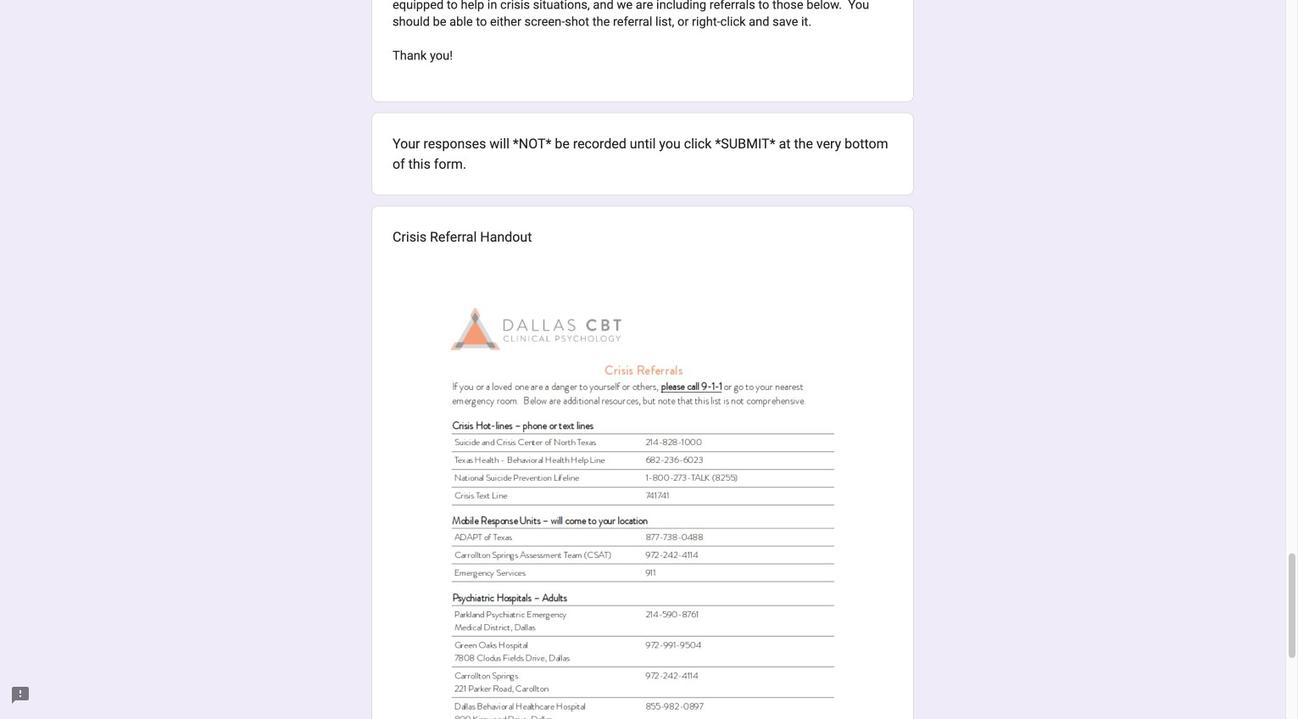 Task type: locate. For each thing, give the bounding box(es) containing it.
2 vertical spatial list item
[[372, 206, 914, 719]]

heading
[[393, 134, 893, 174]]

list item
[[372, 0, 914, 102], [372, 113, 914, 196], [372, 206, 914, 719]]

0 vertical spatial list item
[[372, 0, 914, 102]]

3 list item from the top
[[372, 206, 914, 719]]

1 vertical spatial list item
[[372, 113, 914, 196]]

report a problem to google image
[[10, 685, 31, 706]]



Task type: describe. For each thing, give the bounding box(es) containing it.
2 list item from the top
[[372, 113, 914, 196]]

1 list item from the top
[[372, 0, 914, 102]]



Task type: vqa. For each thing, say whether or not it's contained in the screenshot.
application
no



